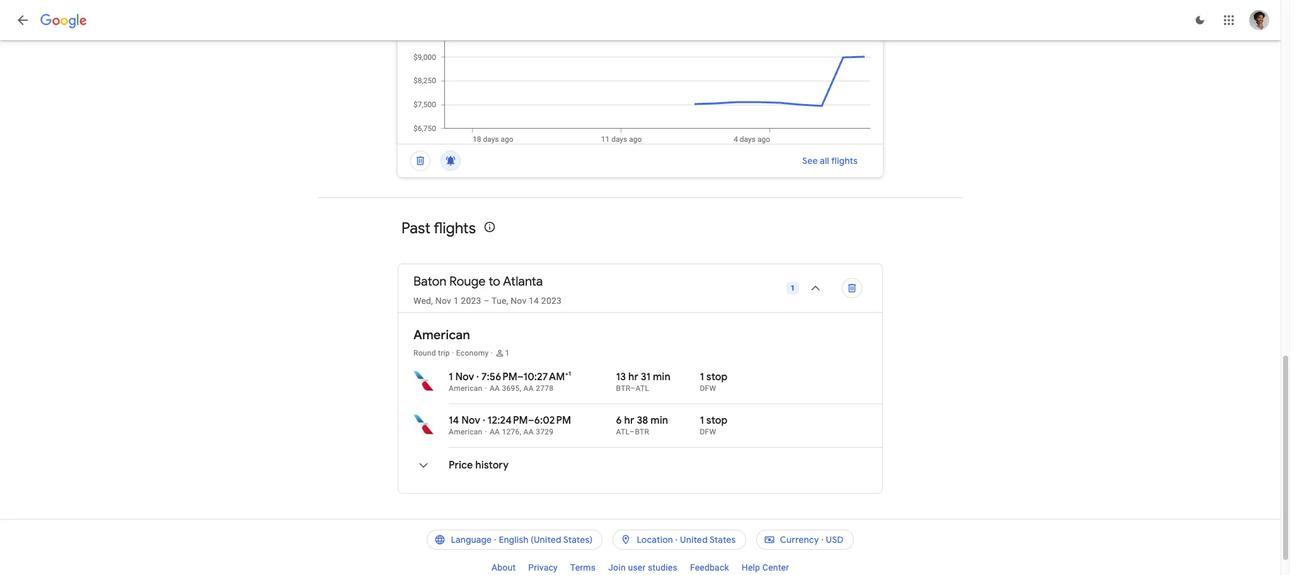 Task type: locate. For each thing, give the bounding box(es) containing it.
1 , from the top
[[520, 384, 522, 393]]

atlanta
[[503, 274, 543, 289]]

1 down round trip economy
[[449, 371, 453, 383]]

american down 14 nov
[[449, 428, 483, 436]]

help
[[742, 563, 761, 573]]

price history graph image
[[409, 450, 439, 481]]

2023 down atlanta
[[542, 296, 562, 306]]

hr inside the 6 hr 38 min atl – btr
[[625, 414, 635, 427]]

1 vertical spatial 1 stop dfw
[[700, 414, 728, 436]]

, down 12:24 pm – 6:02 pm
[[520, 428, 522, 436]]

min inside the 6 hr 38 min atl – btr
[[651, 414, 669, 427]]

min right 38
[[651, 414, 669, 427]]

0 horizontal spatial 2023
[[461, 296, 482, 306]]

nov right wed,
[[436, 296, 452, 306]]

14 inside baton rouge to atlanta wed, nov 1 2023 – tue, nov 14 2023
[[529, 296, 539, 306]]

14 down 1 nov
[[449, 414, 459, 427]]

0 vertical spatial atl
[[636, 384, 650, 393]]

1 inside baton rouge to atlanta wed, nov 1 2023 – tue, nov 14 2023
[[454, 296, 459, 306]]

min for 6 hr 38 min
[[651, 414, 669, 427]]

feedback link
[[684, 557, 736, 575]]

2 dfw from the top
[[700, 428, 717, 436]]

1 stop dfw
[[700, 371, 728, 393], [700, 414, 728, 436]]

1 passenger text field
[[505, 348, 510, 358]]

atl down 6
[[617, 428, 630, 436]]

aa
[[490, 384, 500, 393], [524, 384, 534, 393], [490, 428, 500, 436], [524, 428, 534, 436]]

aa 1276 , aa 3729
[[490, 428, 554, 436]]

nov
[[436, 296, 452, 306], [511, 296, 527, 306], [456, 371, 474, 383], [462, 414, 481, 427]]

american down 1 nov
[[449, 384, 483, 393]]

price history
[[449, 459, 509, 472]]

3729
[[536, 428, 554, 436]]

6
[[617, 414, 622, 427]]

help center
[[742, 563, 790, 573]]

stop for 13 hr 31 min
[[707, 371, 728, 383]]

1 dfw from the top
[[700, 384, 717, 393]]

1 up '7:56 pm'
[[505, 349, 510, 358]]

, for 7:56 pm
[[520, 384, 522, 393]]

tue,
[[492, 296, 509, 306]]

remove saved flight, one way trip from tokyo to baton rouge.wed, nov 22 image
[[406, 146, 436, 176]]

1 horizontal spatial 2023
[[542, 296, 562, 306]]

american
[[414, 327, 470, 343], [449, 384, 483, 393], [449, 428, 483, 436]]

0 vertical spatial airline logo image
[[414, 371, 434, 391]]

2 airline logo image from the top
[[414, 414, 434, 435]]

airline logo image up price history graph icon
[[414, 414, 434, 435]]

1 airline logo image from the top
[[414, 371, 434, 391]]

1 stop from the top
[[707, 371, 728, 383]]

hr left 31
[[629, 371, 639, 383]]

,
[[520, 384, 522, 393], [520, 428, 522, 436]]

language
[[451, 534, 492, 546]]

go back image
[[15, 13, 30, 28]]

– inside baton rouge to atlanta wed, nov 1 2023 – tue, nov 14 2023
[[484, 296, 490, 306]]

(united
[[531, 534, 562, 546]]

center
[[763, 563, 790, 573]]

2778
[[536, 384, 554, 393]]

1 vertical spatial btr
[[635, 428, 650, 436]]

price history graph application
[[408, 28, 884, 144]]

hr for 6
[[625, 414, 635, 427]]

2 vertical spatial american
[[449, 428, 483, 436]]

help center link
[[736, 557, 796, 575]]

american for 14
[[449, 428, 483, 436]]

– inside '7:56 pm – 10:27 am + 1'
[[518, 371, 524, 383]]

0 horizontal spatial atl
[[617, 428, 630, 436]]

airline logo image for 14
[[414, 414, 434, 435]]

learn more about past flights image
[[484, 221, 496, 233]]

remove saved flight image
[[838, 273, 868, 303]]

nov right tue,
[[511, 296, 527, 306]]

0 vertical spatial dfw
[[700, 384, 717, 393]]

2 1 stop dfw from the top
[[700, 414, 728, 436]]

0 vertical spatial flights
[[832, 155, 858, 166]]

aa 3695 , aa 2778
[[490, 384, 554, 393]]

disable email notifications for solution, one way trip from tokyo to baton rouge.wed, nov 22 image
[[436, 146, 466, 176]]

dfw for 6 hr 38 min
[[700, 428, 717, 436]]

0 horizontal spatial 14
[[449, 414, 459, 427]]

btr inside the 6 hr 38 min atl – btr
[[635, 428, 650, 436]]

1 vertical spatial american
[[449, 384, 483, 393]]

btr
[[617, 384, 631, 393], [635, 428, 650, 436]]

1 vertical spatial ,
[[520, 428, 522, 436]]

atl down 31
[[636, 384, 650, 393]]

hr inside 13 hr 31 min btr – atl
[[629, 371, 639, 383]]

1 right 31
[[700, 371, 704, 383]]

0 vertical spatial ,
[[520, 384, 522, 393]]

airline logo image down "round"
[[414, 371, 434, 391]]

atl inside 13 hr 31 min btr – atl
[[636, 384, 650, 393]]

see all flights
[[803, 155, 858, 166]]

–
[[484, 296, 490, 306], [518, 371, 524, 383], [631, 384, 636, 393], [528, 414, 535, 427], [630, 428, 635, 436]]

airline logo image
[[414, 371, 434, 391], [414, 414, 434, 435]]

flights
[[832, 155, 858, 166], [434, 219, 476, 238]]

1 vertical spatial airline logo image
[[414, 414, 434, 435]]

14
[[529, 296, 539, 306], [449, 414, 459, 427]]

american up "trip"
[[414, 327, 470, 343]]

min inside 13 hr 31 min btr – atl
[[653, 371, 671, 383]]

1 vertical spatial dfw
[[700, 428, 717, 436]]

user
[[628, 563, 646, 573]]

1 2023 from the left
[[461, 296, 482, 306]]

min right 31
[[653, 371, 671, 383]]

btr down 13 at the bottom left of page
[[617, 384, 631, 393]]

1 vertical spatial atl
[[617, 428, 630, 436]]

1 nov
[[449, 371, 474, 383]]

0 vertical spatial hr
[[629, 371, 639, 383]]

2023
[[461, 296, 482, 306], [542, 296, 562, 306]]

1 horizontal spatial atl
[[636, 384, 650, 393]]

13 hr 31 min btr – atl
[[617, 371, 671, 393]]

2 , from the top
[[520, 428, 522, 436]]

0 vertical spatial 14
[[529, 296, 539, 306]]

1 vertical spatial stop
[[707, 414, 728, 427]]

1 inside '7:56 pm – 10:27 am + 1'
[[569, 370, 572, 378]]

stop
[[707, 371, 728, 383], [707, 414, 728, 427]]

1 right 10:27 am in the bottom of the page
[[569, 370, 572, 378]]

38
[[637, 414, 649, 427]]

2 stop from the top
[[707, 414, 728, 427]]

– inside 13 hr 31 min btr – atl
[[631, 384, 636, 393]]

btr down 38
[[635, 428, 650, 436]]

atl
[[636, 384, 650, 393], [617, 428, 630, 436]]

1 1 stop dfw from the top
[[700, 371, 728, 393]]

feedback
[[690, 563, 729, 573]]

1 vertical spatial flights
[[434, 219, 476, 238]]

2023 down rouge
[[461, 296, 482, 306]]

1
[[791, 284, 796, 293], [454, 296, 459, 306], [505, 349, 510, 358], [569, 370, 572, 378], [449, 371, 453, 383], [700, 371, 704, 383], [700, 414, 704, 427]]

, down '7:56 pm – 10:27 am + 1'
[[520, 384, 522, 393]]

1 horizontal spatial 14
[[529, 296, 539, 306]]

1 vertical spatial hr
[[625, 414, 635, 427]]

dfw for 13 hr 31 min
[[700, 384, 717, 393]]

flights right all
[[832, 155, 858, 166]]

1 horizontal spatial btr
[[635, 428, 650, 436]]

aa left 1276
[[490, 428, 500, 436]]

currency
[[780, 534, 820, 546]]

about
[[492, 563, 516, 573]]

0 vertical spatial 1 stop dfw
[[700, 371, 728, 393]]

airline logo image for 1
[[414, 371, 434, 391]]

united states
[[681, 534, 736, 546]]

1 stop dfw for 6 hr 38 min
[[700, 414, 728, 436]]

privacy link
[[522, 557, 564, 575]]

to
[[489, 274, 501, 289]]

0 vertical spatial min
[[653, 371, 671, 383]]

min
[[653, 371, 671, 383], [651, 414, 669, 427]]

0 vertical spatial stop
[[707, 371, 728, 383]]

dfw
[[700, 384, 717, 393], [700, 428, 717, 436]]

1 vertical spatial min
[[651, 414, 669, 427]]

flights left learn more about past flights element
[[434, 219, 476, 238]]

, for 12:24 pm
[[520, 428, 522, 436]]

hr
[[629, 371, 639, 383], [625, 414, 635, 427]]

nov left 12:24 pm
[[462, 414, 481, 427]]

13
[[617, 371, 626, 383]]

history
[[476, 459, 509, 472]]

hr right 6
[[625, 414, 635, 427]]

0 horizontal spatial btr
[[617, 384, 631, 393]]

0 vertical spatial american
[[414, 327, 470, 343]]

round
[[414, 349, 436, 358]]

2 2023 from the left
[[542, 296, 562, 306]]

14 down atlanta
[[529, 296, 539, 306]]

1276
[[502, 428, 520, 436]]

1 down rouge
[[454, 296, 459, 306]]

0 vertical spatial btr
[[617, 384, 631, 393]]



Task type: describe. For each thing, give the bounding box(es) containing it.
united
[[681, 534, 708, 546]]

1 left remove saved flight icon
[[791, 284, 796, 293]]

past flights
[[402, 219, 476, 238]]

price
[[449, 459, 473, 472]]

states)
[[564, 534, 593, 546]]

round trip economy
[[414, 349, 489, 358]]

price history graph image
[[408, 28, 884, 144]]

12:24 pm
[[488, 414, 528, 427]]

baton rouge to atlanta wed, nov 1 2023 – tue, nov 14 2023
[[414, 274, 562, 306]]

hr for 13
[[629, 371, 639, 383]]

past
[[402, 219, 431, 238]]

+
[[565, 370, 569, 378]]

usd
[[827, 534, 844, 546]]

all
[[821, 155, 830, 166]]

join user studies
[[609, 563, 678, 573]]

american for 1
[[449, 384, 483, 393]]

aa down '7:56 pm'
[[490, 384, 500, 393]]

1 right 38
[[700, 414, 704, 427]]

min for 13 hr 31 min
[[653, 371, 671, 383]]

aa down '7:56 pm – 10:27 am + 1'
[[524, 384, 534, 393]]

join user studies link
[[602, 557, 684, 575]]

10:27 am
[[524, 371, 565, 383]]

economy
[[456, 349, 489, 358]]

btr inside 13 hr 31 min btr – atl
[[617, 384, 631, 393]]

31
[[641, 371, 651, 383]]

states
[[710, 534, 736, 546]]

3695
[[502, 384, 520, 393]]

0 horizontal spatial flights
[[434, 219, 476, 238]]

learn more about past flights element
[[484, 218, 496, 238]]

14 nov
[[449, 414, 481, 427]]

– inside the 6 hr 38 min atl – btr
[[630, 428, 635, 436]]

join
[[609, 563, 626, 573]]

baton
[[414, 274, 447, 289]]

7:56 pm – 10:27 am + 1
[[482, 370, 572, 383]]

rouge
[[450, 274, 486, 289]]

change appearance image
[[1186, 5, 1216, 35]]

1 stop dfw for 13 hr 31 min
[[700, 371, 728, 393]]

nov down economy
[[456, 371, 474, 383]]

wed,
[[414, 296, 433, 306]]

location
[[637, 534, 674, 546]]

12:24 pm – 6:02 pm
[[488, 414, 572, 427]]

6 hr 38 min atl – btr
[[617, 414, 669, 436]]

stop for 6 hr 38 min
[[707, 414, 728, 427]]

terms
[[571, 563, 596, 573]]

terms link
[[564, 557, 602, 575]]

studies
[[648, 563, 678, 573]]

aa down 12:24 pm – 6:02 pm
[[524, 428, 534, 436]]

see
[[803, 155, 818, 166]]

english (united states)
[[499, 534, 593, 546]]

about link
[[486, 557, 522, 575]]

1 horizontal spatial flights
[[832, 155, 858, 166]]

atl inside the 6 hr 38 min atl – btr
[[617, 428, 630, 436]]

english
[[499, 534, 529, 546]]

6:02 pm
[[535, 414, 572, 427]]

privacy
[[529, 563, 558, 573]]

1 vertical spatial 14
[[449, 414, 459, 427]]

trip
[[438, 349, 450, 358]]

7:56 pm
[[482, 371, 518, 383]]



Task type: vqa. For each thing, say whether or not it's contained in the screenshot.
Price history
yes



